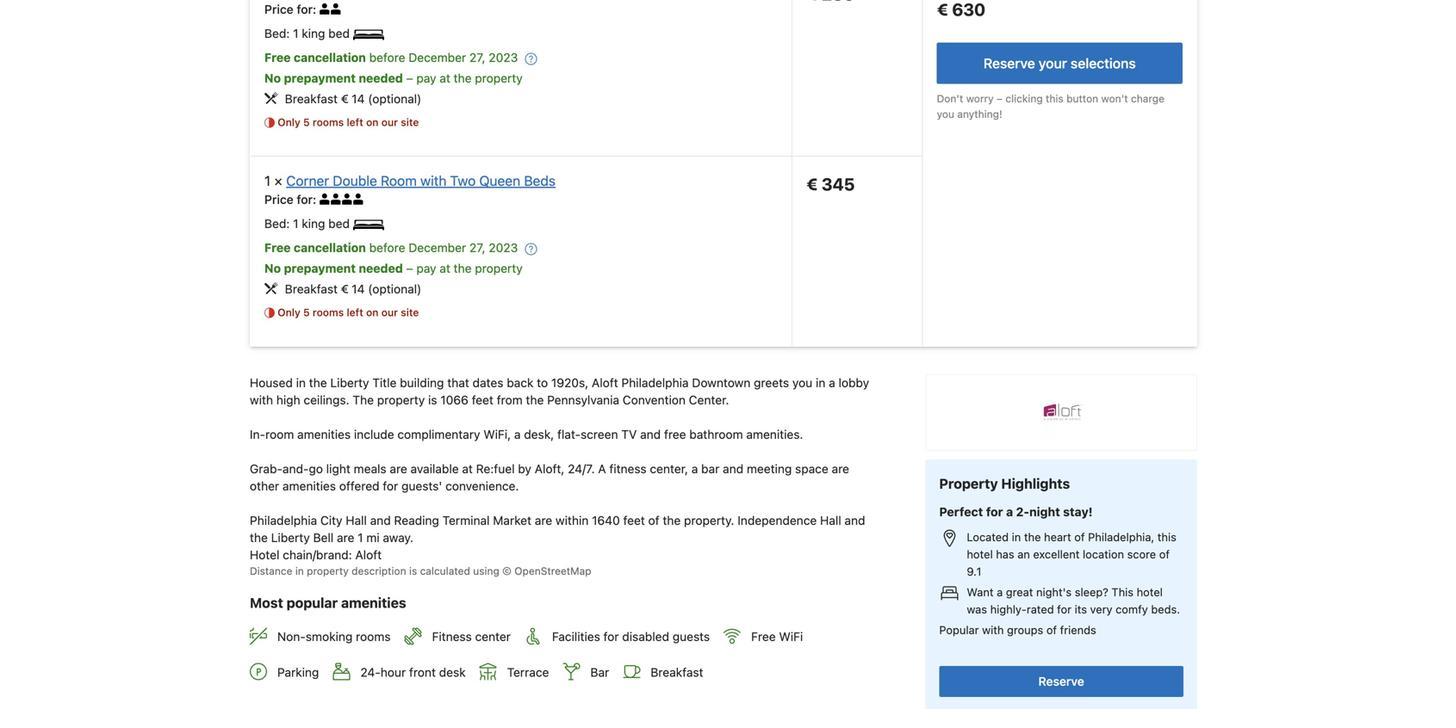 Task type: describe. For each thing, give the bounding box(es) containing it.
housed
[[250, 376, 293, 390]]

with inside housed in the liberty title building that dates back to 1920s, aloft philadelphia downtown greets you in a lobby with high ceilings. the property is 1066 feet from the pennsylvania convention center. in-room amenities include complimentary wifi, a desk, flat-screen tv and free bathroom amenities. grab-and-go light meals are available at re:fuel by aloft, 24/7. a fitness center, a bar and meeting space are other amenities offered for guests' convenience. philadelphia city hall and reading terminal market are within 1640 feet of the property. independence hall and the liberty bell are 1 mi away. hotel chain/brand: aloft distance in property description is calculated using © openstreetmap
[[250, 393, 273, 408]]

terrace
[[507, 666, 549, 680]]

– for more details on meals and payment options image
[[406, 71, 413, 85]]

popular
[[939, 624, 979, 637]]

breakfast for forkknife image
[[285, 282, 338, 296]]

and right bar
[[723, 462, 744, 476]]

a right the wifi,
[[514, 428, 521, 442]]

beds.
[[1151, 603, 1180, 616]]

hotel inside the want a great night's sleep? this hotel was highly-rated for its very comfy beds.
[[1137, 586, 1163, 599]]

mi
[[366, 531, 380, 545]]

1 our from the top
[[381, 116, 398, 128]]

location
[[1083, 548, 1124, 561]]

excellent
[[1033, 548, 1080, 561]]

1 site from the top
[[401, 116, 419, 128]]

1920s,
[[551, 376, 589, 390]]

center
[[475, 630, 511, 644]]

great
[[1006, 586, 1033, 599]]

in inside located in the heart of philadelphia, this hotel has an excellent location score of 9.1
[[1012, 531, 1021, 544]]

reserve for reserve
[[1039, 675, 1084, 689]]

(optional) for forkknife icon on the top
[[368, 92, 422, 106]]

downtown
[[692, 376, 751, 390]]

queen
[[479, 173, 520, 189]]

1 ×
[[264, 173, 283, 189]]

– for more details on meals and payment options icon
[[406, 262, 413, 276]]

wifi
[[779, 630, 803, 644]]

property.
[[684, 514, 734, 528]]

non-
[[277, 630, 306, 644]]

1 king from the top
[[302, 26, 325, 41]]

and right tv at bottom
[[640, 428, 661, 442]]

front
[[409, 666, 436, 680]]

1 vertical spatial philadelphia
[[250, 514, 317, 528]]

non-smoking rooms
[[277, 630, 391, 644]]

located
[[967, 531, 1009, 544]]

of right heart
[[1074, 531, 1085, 544]]

2 vertical spatial rooms
[[356, 630, 391, 644]]

1640
[[592, 514, 620, 528]]

comfy
[[1116, 603, 1148, 616]]

forkknife image
[[264, 283, 278, 295]]

popular
[[287, 595, 338, 612]]

1 vertical spatial rooms
[[313, 307, 344, 319]]

aloft image
[[1043, 388, 1083, 439]]

of right the score at the right bottom
[[1159, 548, 1170, 561]]

title
[[372, 376, 397, 390]]

free for forkknife icon on the top
[[264, 51, 291, 65]]

highlights
[[1001, 476, 1070, 492]]

december for more details on meals and payment options icon
[[409, 241, 466, 255]]

that
[[447, 376, 469, 390]]

2 only 5 rooms left on our site from the top
[[278, 307, 419, 319]]

breakfast € 14 (optional) for forkknife icon on the top
[[285, 92, 422, 106]]

bar
[[701, 462, 720, 476]]

1 horizontal spatial is
[[428, 393, 437, 408]]

you inside housed in the liberty title building that dates back to 1920s, aloft philadelphia downtown greets you in a lobby with high ceilings. the property is 1066 feet from the pennsylvania convention center. in-room amenities include complimentary wifi, a desk, flat-screen tv and free bathroom amenities. grab-and-go light meals are available at re:fuel by aloft, 24/7. a fitness center, a bar and meeting space are other amenities offered for guests' convenience. philadelphia city hall and reading terminal market are within 1640 feet of the property. independence hall and the liberty bell are 1 mi away. hotel chain/brand: aloft distance in property description is calculated using © openstreetmap
[[792, 376, 813, 390]]

no prepayment needed – pay at the property for forkknife icon on the top
[[264, 71, 523, 85]]

reserve button
[[939, 667, 1184, 698]]

fitness
[[609, 462, 647, 476]]

back
[[507, 376, 534, 390]]

guests
[[673, 630, 710, 644]]

1 vertical spatial is
[[409, 566, 417, 578]]

prepayment for forkknife image
[[284, 262, 356, 276]]

24-
[[360, 666, 381, 680]]

night's
[[1036, 586, 1072, 599]]

include
[[354, 428, 394, 442]]

2 5 from the top
[[303, 307, 310, 319]]

chain/brand:
[[283, 548, 352, 563]]

a left lobby
[[829, 376, 835, 390]]

2 only from the top
[[278, 307, 300, 319]]

for inside housed in the liberty title building that dates back to 1920s, aloft philadelphia downtown greets you in a lobby with high ceilings. the property is 1066 feet from the pennsylvania convention center. in-room amenities include complimentary wifi, a desk, flat-screen tv and free bathroom amenities. grab-and-go light meals are available at re:fuel by aloft, 24/7. a fitness center, a bar and meeting space are other amenities offered for guests' convenience. philadelphia city hall and reading terminal market are within 1640 feet of the property. independence hall and the liberty bell are 1 mi away. hotel chain/brand: aloft distance in property description is calculated using © openstreetmap
[[383, 480, 398, 494]]

philadelphia,
[[1088, 531, 1155, 544]]

beds
[[524, 173, 556, 189]]

2 vertical spatial with
[[982, 624, 1004, 637]]

more details on meals and payment options image
[[525, 53, 537, 65]]

worry
[[966, 92, 994, 104]]

december for more details on meals and payment options image
[[409, 51, 466, 65]]

independence
[[738, 514, 817, 528]]

needed for forkknife image
[[359, 262, 403, 276]]

description
[[352, 566, 406, 578]]

a
[[598, 462, 606, 476]]

0 horizontal spatial feet
[[472, 393, 494, 408]]

are right meals
[[390, 462, 407, 476]]

light
[[326, 462, 350, 476]]

flat-
[[557, 428, 581, 442]]

€ 14 for forkknife image
[[341, 282, 365, 296]]

most
[[250, 595, 283, 612]]

1 only 5 rooms left on our site from the top
[[278, 116, 419, 128]]

a left bar
[[692, 462, 698, 476]]

before for forkknife icon on the top
[[369, 51, 405, 65]]

space
[[795, 462, 829, 476]]

two
[[450, 173, 476, 189]]

in left lobby
[[816, 376, 826, 390]]

no for forkknife image
[[264, 262, 281, 276]]

the
[[353, 393, 374, 408]]

0 vertical spatial rooms
[[313, 116, 344, 128]]

to
[[537, 376, 548, 390]]

night
[[1029, 505, 1060, 519]]

(optional) for forkknife image
[[368, 282, 422, 296]]

more details on meals and payment options image
[[525, 243, 537, 255]]

button
[[1067, 92, 1098, 104]]

by
[[518, 462, 531, 476]]

convenience.
[[446, 480, 519, 494]]

friends
[[1060, 624, 1096, 637]]

don't
[[937, 92, 963, 104]]

screen
[[581, 428, 618, 442]]

27, for more details on meals and payment options image
[[469, 51, 486, 65]]

hotel inside located in the heart of philadelphia, this hotel has an excellent location score of 9.1
[[967, 548, 993, 561]]

1 hall from the left
[[346, 514, 367, 528]]

2023 for more details on meals and payment options image
[[489, 51, 518, 65]]

2 vertical spatial breakfast
[[651, 666, 703, 680]]

2 1 king bed from the top
[[293, 217, 350, 231]]

breakfast for forkknife icon on the top
[[285, 92, 338, 106]]

breakfast € 14 (optional) for forkknife image
[[285, 282, 422, 296]]

has
[[996, 548, 1014, 561]]

reading
[[394, 514, 439, 528]]

1 price for : from the top
[[264, 2, 320, 16]]

won't
[[1101, 92, 1128, 104]]

€ 345
[[806, 174, 855, 195]]

€ 14 for forkknife icon on the top
[[341, 92, 365, 106]]

meeting
[[747, 462, 792, 476]]

0 vertical spatial 1
[[293, 26, 298, 41]]

housed in the liberty title building that dates back to 1920s, aloft philadelphia downtown greets you in a lobby with high ceilings. the property is 1066 feet from the pennsylvania convention center. in-room amenities include complimentary wifi, a desk, flat-screen tv and free bathroom amenities. grab-and-go light meals are available at re:fuel by aloft, 24/7. a fitness center, a bar and meeting space are other amenities offered for guests' convenience. philadelphia city hall and reading terminal market are within 1640 feet of the property. independence hall and the liberty bell are 1 mi away. hotel chain/brand: aloft distance in property description is calculated using © openstreetmap
[[250, 376, 873, 578]]

smoking
[[306, 630, 353, 644]]

greets
[[754, 376, 789, 390]]

27, for more details on meals and payment options icon
[[469, 241, 486, 255]]

9.1
[[967, 565, 982, 578]]

tv
[[621, 428, 637, 442]]

of inside housed in the liberty title building that dates back to 1920s, aloft philadelphia downtown greets you in a lobby with high ceilings. the property is 1066 feet from the pennsylvania convention center. in-room amenities include complimentary wifi, a desk, flat-screen tv and free bathroom amenities. grab-and-go light meals are available at re:fuel by aloft, 24/7. a fitness center, a bar and meeting space are other amenities offered for guests' convenience. philadelphia city hall and reading terminal market are within 1640 feet of the property. independence hall and the liberty bell are 1 mi away. hotel chain/brand: aloft distance in property description is calculated using © openstreetmap
[[648, 514, 660, 528]]

2-
[[1016, 505, 1029, 519]]

2 : from the top
[[313, 193, 316, 207]]

lobby
[[839, 376, 869, 390]]

1 vertical spatial amenities
[[283, 480, 336, 494]]

center,
[[650, 462, 688, 476]]

cancellation for forkknife icon on the top
[[294, 51, 366, 65]]

market
[[493, 514, 532, 528]]

1 inside housed in the liberty title building that dates back to 1920s, aloft philadelphia downtown greets you in a lobby with high ceilings. the property is 1066 feet from the pennsylvania convention center. in-room amenities include complimentary wifi, a desk, flat-screen tv and free bathroom amenities. grab-and-go light meals are available at re:fuel by aloft, 24/7. a fitness center, a bar and meeting space are other amenities offered for guests' convenience. philadelphia city hall and reading terminal market are within 1640 feet of the property. independence hall and the liberty bell are 1 mi away. hotel chain/brand: aloft distance in property description is calculated using © openstreetmap
[[358, 531, 363, 545]]

popular with groups of friends
[[939, 624, 1096, 637]]

within
[[556, 514, 589, 528]]

1 price from the top
[[264, 2, 294, 16]]

terminal
[[442, 514, 490, 528]]

in down chain/brand:
[[295, 566, 304, 578]]

this inside located in the heart of philadelphia, this hotel has an excellent location score of 9.1
[[1158, 531, 1177, 544]]

calculated
[[420, 566, 470, 578]]

in up 'high'
[[296, 376, 306, 390]]

parking
[[277, 666, 319, 680]]

wifi,
[[483, 428, 511, 442]]

and right independence
[[845, 514, 865, 528]]



Task type: locate. For each thing, give the bounding box(es) containing it.
you inside don't worry – clicking this button won't charge you anything!
[[937, 108, 954, 120]]

1 vertical spatial aloft
[[355, 548, 382, 563]]

in-
[[250, 428, 265, 442]]

1 vertical spatial on
[[366, 307, 379, 319]]

2 price for : from the top
[[264, 193, 320, 207]]

this inside don't worry – clicking this button won't charge you anything!
[[1046, 92, 1064, 104]]

property
[[475, 71, 523, 85], [475, 262, 523, 276], [377, 393, 425, 408], [307, 566, 349, 578]]

only 5 rooms left on our site up double
[[278, 116, 419, 128]]

1 vertical spatial free
[[264, 241, 291, 255]]

0 vertical spatial left
[[347, 116, 363, 128]]

the inside located in the heart of philadelphia, this hotel has an excellent location score of 9.1
[[1024, 531, 1041, 544]]

1 vertical spatial price
[[264, 193, 294, 207]]

1 vertical spatial december
[[409, 241, 466, 255]]

2023 left more details on meals and payment options icon
[[489, 241, 518, 255]]

no up forkknife image
[[264, 262, 281, 276]]

rooms
[[313, 116, 344, 128], [313, 307, 344, 319], [356, 630, 391, 644]]

hall up "mi"
[[346, 514, 367, 528]]

this left button
[[1046, 92, 1064, 104]]

away.
[[383, 531, 413, 545]]

amenities down 'ceilings.' at the bottom left of the page
[[297, 428, 351, 442]]

2 bed from the top
[[328, 217, 350, 231]]

2 horizontal spatial with
[[982, 624, 1004, 637]]

1066
[[440, 393, 469, 408]]

2 vertical spatial amenities
[[341, 595, 406, 612]]

1 vertical spatial no
[[264, 262, 281, 276]]

disabled
[[622, 630, 669, 644]]

1 left from the top
[[347, 116, 363, 128]]

1 vertical spatial (optional)
[[368, 282, 422, 296]]

2 2023 from the top
[[489, 241, 518, 255]]

1 vertical spatial bed
[[328, 217, 350, 231]]

2 no from the top
[[264, 262, 281, 276]]

€ 14 right forkknife icon on the top
[[341, 92, 365, 106]]

bed: down 1 ×
[[264, 217, 293, 231]]

free up forkknife icon on the top
[[264, 51, 291, 65]]

2 pay from the top
[[416, 262, 436, 276]]

heart
[[1044, 531, 1071, 544]]

free cancellation before december 27, 2023 for forkknife image
[[264, 241, 518, 255]]

in
[[296, 376, 306, 390], [816, 376, 826, 390], [1012, 531, 1021, 544], [295, 566, 304, 578]]

is left the calculated
[[409, 566, 417, 578]]

prepayment for forkknife icon on the top
[[284, 71, 356, 85]]

no for forkknife icon on the top
[[264, 71, 281, 85]]

occupancy image
[[342, 194, 353, 205]]

0 vertical spatial reserve
[[984, 55, 1035, 71]]

before for forkknife image
[[369, 241, 405, 255]]

1 vertical spatial 2023
[[489, 241, 518, 255]]

for inside the want a great night's sleep? this hotel was highly-rated for its very comfy beds.
[[1057, 603, 1072, 616]]

breakfast € 14 (optional) right forkknife icon on the top
[[285, 92, 422, 106]]

free for forkknife image
[[264, 241, 291, 255]]

0 vertical spatial with
[[420, 173, 447, 189]]

selections
[[1071, 55, 1136, 71]]

breakfast € 14 (optional)
[[285, 92, 422, 106], [285, 282, 422, 296]]

center.
[[689, 393, 729, 408]]

0 vertical spatial feet
[[472, 393, 494, 408]]

hotel up beds.
[[1137, 586, 1163, 599]]

cancellation
[[294, 51, 366, 65], [294, 241, 366, 255]]

aloft
[[592, 376, 618, 390], [355, 548, 382, 563]]

2023
[[489, 51, 518, 65], [489, 241, 518, 255]]

0 vertical spatial december
[[409, 51, 466, 65]]

forkknife image
[[264, 92, 278, 104]]

0 vertical spatial no prepayment needed – pay at the property
[[264, 71, 523, 85]]

you right greets
[[792, 376, 813, 390]]

are right 'space'
[[832, 462, 849, 476]]

bathroom
[[689, 428, 743, 442]]

1 27, from the top
[[469, 51, 486, 65]]

2 vertical spatial –
[[406, 262, 413, 276]]

1 vertical spatial this
[[1158, 531, 1177, 544]]

2 vertical spatial at
[[462, 462, 473, 476]]

with
[[420, 173, 447, 189], [250, 393, 273, 408], [982, 624, 1004, 637]]

at for more details on meals and payment options image
[[440, 71, 450, 85]]

aloft,
[[535, 462, 565, 476]]

0 vertical spatial before
[[369, 51, 405, 65]]

1 vertical spatial with
[[250, 393, 273, 408]]

2 vertical spatial free
[[751, 630, 776, 644]]

in up an
[[1012, 531, 1021, 544]]

24/7.
[[568, 462, 595, 476]]

1 vertical spatial breakfast € 14 (optional)
[[285, 282, 422, 296]]

2 bed: from the top
[[264, 217, 293, 231]]

1 horizontal spatial feet
[[623, 514, 645, 528]]

0 vertical spatial liberty
[[330, 376, 369, 390]]

1 vertical spatial price for :
[[264, 193, 320, 207]]

convention
[[623, 393, 686, 408]]

1 free cancellation before december 27, 2023 from the top
[[264, 51, 518, 65]]

0 vertical spatial hotel
[[967, 548, 993, 561]]

a up highly-
[[997, 586, 1003, 599]]

0 vertical spatial € 14
[[341, 92, 365, 106]]

feet right 1640
[[623, 514, 645, 528]]

2 cancellation from the top
[[294, 241, 366, 255]]

27,
[[469, 51, 486, 65], [469, 241, 486, 255]]

sleep?
[[1075, 586, 1109, 599]]

and
[[640, 428, 661, 442], [723, 462, 744, 476], [370, 514, 391, 528], [845, 514, 865, 528]]

1 horizontal spatial aloft
[[592, 376, 618, 390]]

with down highly-
[[982, 624, 1004, 637]]

reserve your selections link
[[937, 42, 1183, 84]]

no
[[264, 71, 281, 85], [264, 262, 281, 276]]

only down forkknife icon on the top
[[278, 116, 300, 128]]

clicking
[[1006, 92, 1043, 104]]

2 before from the top
[[369, 241, 405, 255]]

at
[[440, 71, 450, 85], [440, 262, 450, 276], [462, 462, 473, 476]]

2 site from the top
[[401, 307, 419, 319]]

breakfast right forkknife image
[[285, 282, 338, 296]]

december
[[409, 51, 466, 65], [409, 241, 466, 255]]

needed for forkknife icon on the top
[[359, 71, 403, 85]]

1 no from the top
[[264, 71, 281, 85]]

amenities down go
[[283, 480, 336, 494]]

go
[[309, 462, 323, 476]]

1 december from the top
[[409, 51, 466, 65]]

hall right independence
[[820, 514, 841, 528]]

are left within
[[535, 514, 552, 528]]

no prepayment needed – pay at the property for forkknife image
[[264, 262, 523, 276]]

1 vertical spatial 5
[[303, 307, 310, 319]]

you
[[937, 108, 954, 120], [792, 376, 813, 390]]

liberty up the
[[330, 376, 369, 390]]

1 vertical spatial prepayment
[[284, 262, 356, 276]]

27, left more details on meals and payment options image
[[469, 51, 486, 65]]

don't worry – clicking this button won't charge you anything!
[[937, 92, 1165, 120]]

bed: up forkknife icon on the top
[[264, 26, 293, 41]]

1 vertical spatial no prepayment needed – pay at the property
[[264, 262, 523, 276]]

breakfast € 14 (optional) right forkknife image
[[285, 282, 422, 296]]

1 horizontal spatial philadelphia
[[621, 376, 689, 390]]

0 vertical spatial :
[[313, 2, 316, 16]]

1 vertical spatial 27,
[[469, 241, 486, 255]]

at for more details on meals and payment options icon
[[440, 262, 450, 276]]

0 vertical spatial (optional)
[[368, 92, 422, 106]]

1 horizontal spatial liberty
[[330, 376, 369, 390]]

1 vertical spatial only 5 rooms left on our site
[[278, 307, 419, 319]]

1 vertical spatial feet
[[623, 514, 645, 528]]

aloft up pennsylvania
[[592, 376, 618, 390]]

at inside housed in the liberty title building that dates back to 1920s, aloft philadelphia downtown greets you in a lobby with high ceilings. the property is 1066 feet from the pennsylvania convention center. in-room amenities include complimentary wifi, a desk, flat-screen tv and free bathroom amenities. grab-and-go light meals are available at re:fuel by aloft, 24/7. a fitness center, a bar and meeting space are other amenities offered for guests' convenience. philadelphia city hall and reading terminal market are within 1640 feet of the property. independence hall and the liberty bell are 1 mi away. hotel chain/brand: aloft distance in property description is calculated using © openstreetmap
[[462, 462, 473, 476]]

using
[[473, 566, 499, 578]]

hotel up 9.1
[[967, 548, 993, 561]]

free left wifi
[[751, 630, 776, 644]]

reserve down friends
[[1039, 675, 1084, 689]]

on up double
[[366, 116, 379, 128]]

highly-
[[990, 603, 1027, 616]]

was
[[967, 603, 987, 616]]

meals
[[354, 462, 386, 476]]

1 vertical spatial only
[[278, 307, 300, 319]]

pay for more details on meals and payment options icon
[[416, 262, 436, 276]]

desk,
[[524, 428, 554, 442]]

1 before from the top
[[369, 51, 405, 65]]

property highlights
[[939, 476, 1070, 492]]

0 vertical spatial at
[[440, 71, 450, 85]]

complimentary
[[398, 428, 480, 442]]

is
[[428, 393, 437, 408], [409, 566, 417, 578]]

1 horizontal spatial reserve
[[1039, 675, 1084, 689]]

0 vertical spatial 1 king bed
[[293, 26, 350, 41]]

0 horizontal spatial philadelphia
[[250, 514, 317, 528]]

only
[[278, 116, 300, 128], [278, 307, 300, 319]]

free wifi
[[751, 630, 803, 644]]

breakfast right forkknife icon on the top
[[285, 92, 338, 106]]

2 december from the top
[[409, 241, 466, 255]]

0 vertical spatial price for :
[[264, 2, 320, 16]]

1 bed: from the top
[[264, 26, 293, 41]]

price
[[264, 2, 294, 16], [264, 193, 294, 207]]

prepayment
[[284, 71, 356, 85], [284, 262, 356, 276]]

2 needed from the top
[[359, 262, 403, 276]]

1 vertical spatial before
[[369, 241, 405, 255]]

0 vertical spatial no
[[264, 71, 281, 85]]

charge
[[1131, 92, 1165, 104]]

1 vertical spatial :
[[313, 193, 316, 207]]

on up "title"
[[366, 307, 379, 319]]

reserve inside button
[[1039, 675, 1084, 689]]

1 horizontal spatial with
[[420, 173, 447, 189]]

0 vertical spatial 5
[[303, 116, 310, 128]]

corner
[[286, 173, 329, 189]]

occupancy image
[[320, 4, 331, 15], [331, 4, 342, 15], [320, 194, 331, 205], [331, 194, 342, 205], [353, 194, 364, 205]]

our up "title"
[[381, 307, 398, 319]]

this right the philadelphia,
[[1158, 531, 1177, 544]]

0 horizontal spatial aloft
[[355, 548, 382, 563]]

amenities down description at bottom
[[341, 595, 406, 612]]

0 horizontal spatial this
[[1046, 92, 1064, 104]]

2023 left more details on meals and payment options image
[[489, 51, 518, 65]]

2 vertical spatial 1
[[358, 531, 363, 545]]

reserve for reserve your selections
[[984, 55, 1035, 71]]

site up building
[[401, 307, 419, 319]]

1 vertical spatial 1 king bed
[[293, 217, 350, 231]]

0 vertical spatial –
[[406, 71, 413, 85]]

corner double room with two queen beds link
[[286, 173, 556, 189]]

0 vertical spatial site
[[401, 116, 419, 128]]

1 vertical spatial cancellation
[[294, 241, 366, 255]]

free cancellation before december 27, 2023 for forkknife icon on the top
[[264, 51, 518, 65]]

1 needed from the top
[[359, 71, 403, 85]]

cancellation for forkknife image
[[294, 241, 366, 255]]

0 horizontal spatial hall
[[346, 514, 367, 528]]

breakfast down guests
[[651, 666, 703, 680]]

you down don't
[[937, 108, 954, 120]]

1 no prepayment needed – pay at the property from the top
[[264, 71, 523, 85]]

€ 14 right forkknife image
[[341, 282, 365, 296]]

openstreetmap
[[514, 566, 591, 578]]

facilities for disabled guests
[[552, 630, 710, 644]]

and up "mi"
[[370, 514, 391, 528]]

1 only from the top
[[278, 116, 300, 128]]

0 horizontal spatial reserve
[[984, 55, 1035, 71]]

0 vertical spatial is
[[428, 393, 437, 408]]

1 1 king bed from the top
[[293, 26, 350, 41]]

1 vertical spatial liberty
[[271, 531, 310, 545]]

pay for more details on meals and payment options image
[[416, 71, 436, 85]]

0 vertical spatial 2023
[[489, 51, 518, 65]]

feet down "dates"
[[472, 393, 494, 408]]

1 breakfast € 14 (optional) from the top
[[285, 92, 422, 106]]

desk
[[439, 666, 466, 680]]

2 prepayment from the top
[[284, 262, 356, 276]]

1 on from the top
[[366, 116, 379, 128]]

1 2023 from the top
[[489, 51, 518, 65]]

with left two
[[420, 173, 447, 189]]

located in the heart of philadelphia, this hotel has an excellent location score of 9.1
[[967, 531, 1177, 578]]

1 prepayment from the top
[[284, 71, 356, 85]]

1 vertical spatial 1
[[293, 217, 298, 231]]

its
[[1075, 603, 1087, 616]]

of right 1640
[[648, 514, 660, 528]]

1 € 14 from the top
[[341, 92, 365, 106]]

a inside the want a great night's sleep? this hotel was highly-rated for its very comfy beds.
[[997, 586, 1003, 599]]

pennsylvania
[[547, 393, 619, 408]]

a left 2-
[[1006, 505, 1013, 519]]

1 vertical spatial free cancellation before december 27, 2023
[[264, 241, 518, 255]]

27, left more details on meals and payment options icon
[[469, 241, 486, 255]]

site up 1 × corner double room with two queen beds
[[401, 116, 419, 128]]

1 vertical spatial –
[[997, 92, 1003, 104]]

0 vertical spatial 27,
[[469, 51, 486, 65]]

2 free cancellation before december 27, 2023 from the top
[[264, 241, 518, 255]]

reserve up the "clicking"
[[984, 55, 1035, 71]]

1 vertical spatial our
[[381, 307, 398, 319]]

no prepayment needed – pay at the property
[[264, 71, 523, 85], [264, 262, 523, 276]]

no up forkknife icon on the top
[[264, 71, 281, 85]]

from
[[497, 393, 523, 408]]

is down building
[[428, 393, 437, 408]]

1 (optional) from the top
[[368, 92, 422, 106]]

0 vertical spatial philadelphia
[[621, 376, 689, 390]]

1 cancellation from the top
[[294, 51, 366, 65]]

2 27, from the top
[[469, 241, 486, 255]]

1 vertical spatial you
[[792, 376, 813, 390]]

are right bell
[[337, 531, 354, 545]]

1 vertical spatial breakfast
[[285, 282, 338, 296]]

room
[[265, 428, 294, 442]]

our up "room"
[[381, 116, 398, 128]]

rated
[[1027, 603, 1054, 616]]

only 5 rooms left on our site up "title"
[[278, 307, 419, 319]]

stay!
[[1063, 505, 1093, 519]]

philadelphia up convention
[[621, 376, 689, 390]]

2 price from the top
[[264, 193, 294, 207]]

the
[[454, 71, 472, 85], [454, 262, 472, 276], [309, 376, 327, 390], [526, 393, 544, 408], [663, 514, 681, 528], [1024, 531, 1041, 544], [250, 531, 268, 545]]

liberty up 'hotel'
[[271, 531, 310, 545]]

hour
[[381, 666, 406, 680]]

1 : from the top
[[313, 2, 316, 16]]

0 vertical spatial breakfast
[[285, 92, 338, 106]]

0 vertical spatial bed:
[[264, 26, 293, 41]]

2 hall from the left
[[820, 514, 841, 528]]

0 vertical spatial on
[[366, 116, 379, 128]]

0 vertical spatial free cancellation before december 27, 2023
[[264, 51, 518, 65]]

score
[[1127, 548, 1156, 561]]

2 left from the top
[[347, 307, 363, 319]]

1 vertical spatial site
[[401, 307, 419, 319]]

2 king from the top
[[302, 217, 325, 231]]

anything!
[[957, 108, 1002, 120]]

1 vertical spatial left
[[347, 307, 363, 319]]

re:fuel
[[476, 462, 515, 476]]

0 vertical spatial aloft
[[592, 376, 618, 390]]

2 (optional) from the top
[[368, 282, 422, 296]]

0 vertical spatial amenities
[[297, 428, 351, 442]]

pay
[[416, 71, 436, 85], [416, 262, 436, 276]]

aloft down "mi"
[[355, 548, 382, 563]]

1
[[293, 26, 298, 41], [293, 217, 298, 231], [358, 531, 363, 545]]

philadelphia
[[621, 376, 689, 390], [250, 514, 317, 528]]

2 on from the top
[[366, 307, 379, 319]]

free up forkknife image
[[264, 241, 291, 255]]

ceilings.
[[304, 393, 349, 408]]

2 breakfast € 14 (optional) from the top
[[285, 282, 422, 296]]

1 bed from the top
[[328, 26, 350, 41]]

1 horizontal spatial hall
[[820, 514, 841, 528]]

an
[[1018, 548, 1030, 561]]

2023 for more details on meals and payment options icon
[[489, 241, 518, 255]]

1 horizontal spatial this
[[1158, 531, 1177, 544]]

0 horizontal spatial hotel
[[967, 548, 993, 561]]

1 5 from the top
[[303, 116, 310, 128]]

1 vertical spatial at
[[440, 262, 450, 276]]

feet
[[472, 393, 494, 408], [623, 514, 645, 528]]

perfect
[[939, 505, 983, 519]]

1 vertical spatial reserve
[[1039, 675, 1084, 689]]

0 horizontal spatial liberty
[[271, 531, 310, 545]]

distance
[[250, 566, 292, 578]]

with down housed
[[250, 393, 273, 408]]

0 vertical spatial free
[[264, 51, 291, 65]]

very
[[1090, 603, 1113, 616]]

1 pay from the top
[[416, 71, 436, 85]]

0 vertical spatial prepayment
[[284, 71, 356, 85]]

philadelphia up 'hotel'
[[250, 514, 317, 528]]

other
[[250, 480, 279, 494]]

want
[[967, 586, 994, 599]]

bed
[[328, 26, 350, 41], [328, 217, 350, 231]]

only down forkknife image
[[278, 307, 300, 319]]

2 our from the top
[[381, 307, 398, 319]]

2 no prepayment needed – pay at the property from the top
[[264, 262, 523, 276]]

– inside don't worry – clicking this button won't charge you anything!
[[997, 92, 1003, 104]]

2 € 14 from the top
[[341, 282, 365, 296]]

liberty
[[330, 376, 369, 390], [271, 531, 310, 545]]

your
[[1039, 55, 1067, 71]]

5
[[303, 116, 310, 128], [303, 307, 310, 319]]

0 vertical spatial bed
[[328, 26, 350, 41]]

king
[[302, 26, 325, 41], [302, 217, 325, 231]]

free cancellation before december 27, 2023
[[264, 51, 518, 65], [264, 241, 518, 255]]

0 vertical spatial you
[[937, 108, 954, 120]]

of down rated
[[1047, 624, 1057, 637]]

0 vertical spatial this
[[1046, 92, 1064, 104]]

1 horizontal spatial you
[[937, 108, 954, 120]]

0 vertical spatial price
[[264, 2, 294, 16]]

0 vertical spatial king
[[302, 26, 325, 41]]

facilities
[[552, 630, 600, 644]]

0 horizontal spatial you
[[792, 376, 813, 390]]



Task type: vqa. For each thing, say whether or not it's contained in the screenshot.
forkknife icon cancellation
yes



